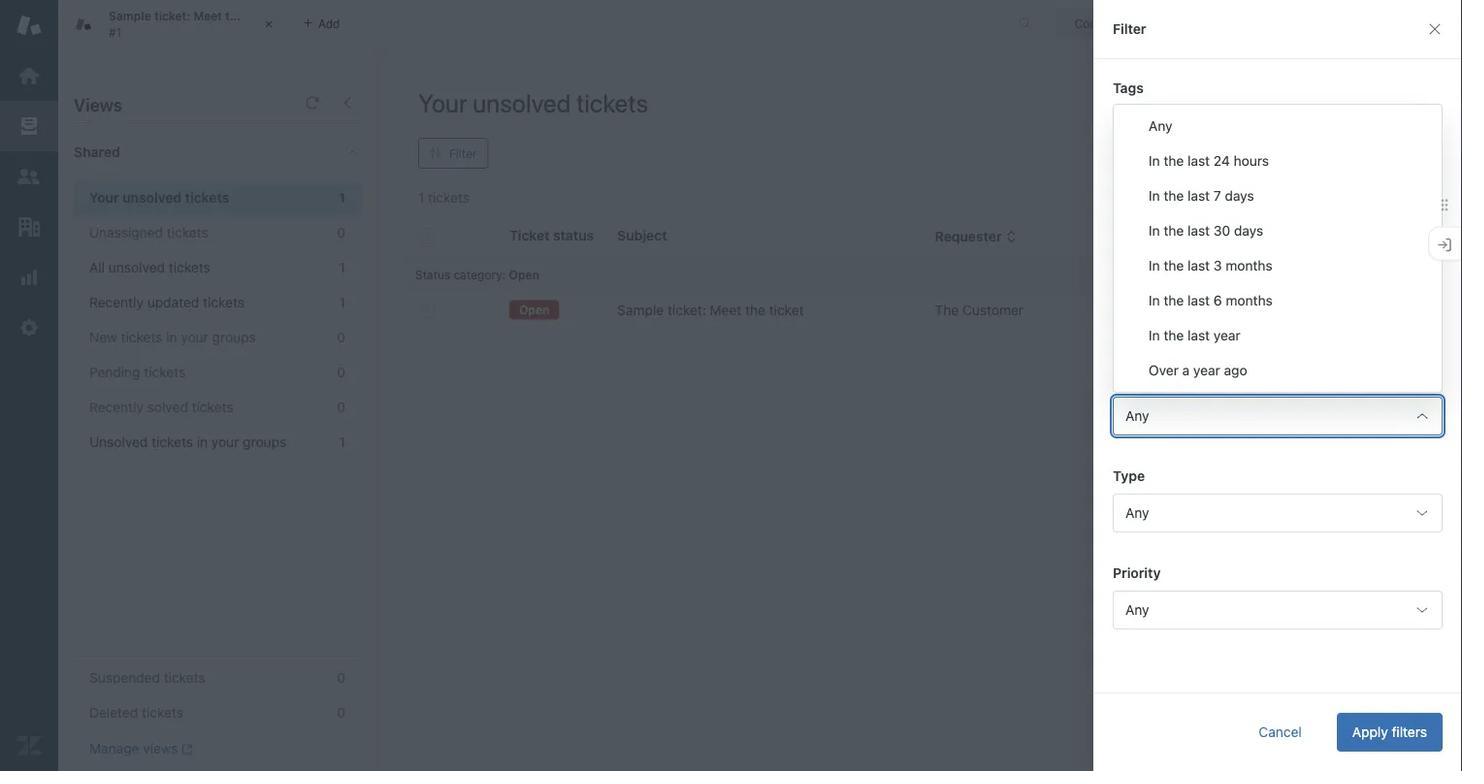 Task type: describe. For each thing, give the bounding box(es) containing it.
admin image
[[16, 315, 42, 341]]

sample for sample ticket: meet the ticket
[[617, 302, 664, 318]]

category:
[[454, 268, 506, 281]]

in the last 3 months option
[[1114, 248, 1442, 283]]

request date list box
[[1113, 104, 1443, 393]]

conversations button
[[1054, 8, 1197, 39]]

months for in the last 3 months
[[1226, 258, 1273, 274]]

last for year
[[1188, 327, 1210, 343]]

ticket
[[1113, 177, 1153, 193]]

0 for unassigned tickets
[[337, 225, 345, 241]]

groups for new tickets in your groups
[[212, 329, 256, 345]]

0 for pending tickets
[[337, 364, 345, 380]]

any option
[[1114, 109, 1442, 144]]

1 for your unsolved tickets
[[339, 190, 345, 206]]

the for in the last 3 months
[[1164, 258, 1184, 274]]

priority
[[1113, 565, 1161, 581]]

organizations image
[[16, 214, 42, 240]]

months for in the last 6 months
[[1226, 293, 1273, 309]]

views
[[74, 94, 122, 115]]

minutes
[[1117, 302, 1166, 318]]

your for unsolved tickets in your groups
[[211, 434, 239, 450]]

over a year ago option
[[1114, 353, 1442, 388]]

row containing sample ticket: meet the ticket
[[404, 291, 1448, 330]]

deleted tickets
[[89, 705, 183, 721]]

customers image
[[16, 164, 42, 189]]

zendesk image
[[16, 733, 42, 759]]

last for 6
[[1188, 293, 1210, 309]]

0 vertical spatial year
[[1214, 327, 1241, 343]]

1 vertical spatial open
[[519, 303, 550, 317]]

any for type
[[1125, 505, 1149, 521]]

manage views link
[[89, 740, 193, 758]]

meet for sample ticket: meet the ticket
[[710, 302, 742, 318]]

filter button
[[418, 138, 489, 169]]

over
[[1149, 362, 1179, 378]]

any for priority
[[1125, 602, 1149, 618]]

cancel
[[1259, 724, 1302, 740]]

reporting image
[[16, 265, 42, 290]]

any inside option
[[1149, 118, 1172, 134]]

requested button
[[1104, 228, 1190, 246]]

in for in the last 7 days
[[1149, 188, 1160, 204]]

suspended tickets
[[89, 670, 205, 686]]

play
[[1381, 98, 1407, 114]]

new
[[89, 329, 117, 345]]

status
[[415, 268, 450, 281]]

0 vertical spatial your
[[418, 88, 467, 117]]

type inside button
[[1217, 229, 1249, 245]]

conversations
[[1075, 17, 1153, 31]]

views image
[[16, 114, 42, 139]]

sample ticket: meet the ticket
[[617, 302, 804, 318]]

new tickets in your groups
[[89, 329, 256, 345]]

days for in the last 7 days
[[1225, 188, 1254, 204]]

filters
[[1392, 724, 1427, 740]]

recently solved tickets
[[89, 399, 233, 415]]

in the last year option
[[1114, 318, 1442, 353]]

solved
[[147, 399, 188, 415]]

pending
[[89, 364, 140, 380]]

0 for suspended tickets
[[337, 670, 345, 686]]

over a year ago
[[1149, 362, 1247, 378]]

incident
[[1217, 302, 1267, 318]]

recently updated tickets
[[89, 294, 244, 310]]

in for new
[[166, 329, 177, 345]]

status category: open
[[415, 268, 539, 281]]

3
[[1214, 258, 1222, 274]]

last for 24
[[1188, 153, 1210, 169]]

0 horizontal spatial ago
[[1170, 302, 1193, 318]]

filter inside filter dialog
[[1113, 21, 1146, 37]]

apply filters button
[[1337, 713, 1443, 752]]

your for new tickets in your groups
[[181, 329, 208, 345]]

1 for recently updated tickets
[[339, 294, 345, 310]]

the for in the last 30 days
[[1164, 223, 1184, 239]]

in for in the last year
[[1149, 327, 1160, 343]]

close image
[[259, 15, 278, 34]]

sample ticket: meet the ticket link
[[617, 301, 804, 320]]

any field for request date
[[1113, 397, 1443, 436]]

customer
[[962, 302, 1024, 318]]

0 for deleted tickets
[[337, 705, 345, 721]]

ticket for sample ticket: meet the ticket
[[769, 302, 804, 318]]

request
[[1113, 371, 1167, 387]]

0 for recently solved tickets
[[337, 399, 345, 415]]

all unsolved tickets
[[89, 260, 210, 276]]

a
[[1182, 362, 1190, 378]]

1 for unsolved tickets in your groups
[[339, 434, 345, 450]]

unsolved tickets in your groups
[[89, 434, 286, 450]]

filter dialog
[[1093, 0, 1462, 771]]

in the last year
[[1149, 327, 1241, 343]]

in the last 7 days
[[1149, 188, 1254, 204]]

collapse views pane image
[[340, 95, 355, 111]]

in the last 30 days option
[[1114, 213, 1442, 248]]



Task type: locate. For each thing, give the bounding box(es) containing it.
pending tickets
[[89, 364, 186, 380]]

tabs tab list
[[58, 0, 998, 49]]

last left 30 on the top
[[1188, 223, 1210, 239]]

1 0 from the top
[[337, 225, 345, 241]]

request date
[[1113, 371, 1199, 387]]

0 vertical spatial open
[[509, 268, 539, 281]]

the for in the last 24 hours
[[1164, 153, 1184, 169]]

1 horizontal spatial ticket:
[[667, 302, 706, 318]]

your down recently solved tickets
[[211, 434, 239, 450]]

1 vertical spatial year
[[1193, 362, 1220, 378]]

last left 3
[[1188, 258, 1210, 274]]

in for unsolved
[[197, 434, 208, 450]]

in down ticket status
[[1149, 223, 1160, 239]]

ticket: inside sample ticket: meet the ticket #1
[[154, 9, 190, 23]]

0 vertical spatial recently
[[89, 294, 144, 310]]

type button
[[1217, 228, 1264, 246]]

1
[[339, 190, 345, 206], [339, 260, 345, 276], [339, 294, 345, 310], [339, 434, 345, 450]]

3 1 from the top
[[339, 294, 345, 310]]

2 1 from the top
[[339, 260, 345, 276]]

manage views
[[89, 741, 178, 757]]

in the last 7 days option
[[1114, 179, 1442, 213]]

0 vertical spatial months
[[1226, 258, 1273, 274]]

in the last 30 days
[[1149, 223, 1263, 239]]

3 last from the top
[[1188, 223, 1210, 239]]

0 vertical spatial requester
[[935, 229, 1002, 245]]

0 horizontal spatial type
[[1113, 468, 1145, 484]]

your unsolved tickets down 'tabs' tab list
[[418, 88, 648, 117]]

0 horizontal spatial your
[[181, 329, 208, 345]]

6 in from the top
[[1149, 327, 1160, 343]]

6 last from the top
[[1188, 327, 1210, 343]]

1 vertical spatial unsolved
[[122, 190, 182, 206]]

0 vertical spatial filter
[[1113, 21, 1146, 37]]

sample down subject
[[617, 302, 664, 318]]

hours
[[1234, 153, 1269, 169]]

in the last 3 months
[[1149, 258, 1273, 274]]

tickets
[[576, 88, 648, 117], [185, 190, 229, 206], [167, 225, 208, 241], [169, 260, 210, 276], [203, 294, 244, 310], [121, 329, 162, 345], [144, 364, 186, 380], [192, 399, 233, 415], [151, 434, 193, 450], [164, 670, 205, 686], [142, 705, 183, 721]]

months
[[1226, 258, 1273, 274], [1226, 293, 1273, 309]]

days for in the last 30 days
[[1234, 223, 1263, 239]]

refresh views pane image
[[305, 95, 320, 111]]

2 recently from the top
[[89, 399, 144, 415]]

the customer
[[935, 302, 1024, 318]]

1 horizontal spatial requester
[[1113, 274, 1180, 290]]

0 vertical spatial ticket:
[[154, 9, 190, 23]]

close drawer image
[[1427, 21, 1443, 37]]

4 0 from the top
[[337, 399, 345, 415]]

1 vertical spatial your
[[211, 434, 239, 450]]

0 vertical spatial your unsolved tickets
[[418, 88, 648, 117]]

open down the status category: open
[[519, 303, 550, 317]]

0 vertical spatial any field
[[1113, 397, 1443, 436]]

shared
[[74, 144, 120, 160]]

ticket status
[[1113, 177, 1197, 193]]

months right 6
[[1226, 293, 1273, 309]]

0 horizontal spatial your
[[89, 190, 119, 206]]

1 recently from the top
[[89, 294, 144, 310]]

recently down pending
[[89, 399, 144, 415]]

months inside in the last 3 months option
[[1226, 258, 1273, 274]]

last for 3
[[1188, 258, 1210, 274]]

in up requested 'button' on the top right
[[1149, 188, 1160, 204]]

0 vertical spatial sample
[[109, 9, 151, 23]]

groups for unsolved tickets in your groups
[[243, 434, 286, 450]]

year right a
[[1193, 362, 1220, 378]]

months inside in the last 6 months option
[[1226, 293, 1273, 309]]

unassigned tickets
[[89, 225, 208, 241]]

your
[[418, 88, 467, 117], [89, 190, 119, 206]]

requester inside filter dialog
[[1113, 274, 1180, 290]]

groups
[[212, 329, 256, 345], [243, 434, 286, 450]]

1 horizontal spatial ticket
[[769, 302, 804, 318]]

unsolved down 'tabs' tab list
[[473, 88, 571, 117]]

1 last from the top
[[1188, 153, 1210, 169]]

year down incident
[[1214, 327, 1241, 343]]

in down 8 minutes ago
[[1149, 327, 1160, 343]]

requester
[[935, 229, 1002, 245], [1113, 274, 1180, 290]]

unsolved
[[89, 434, 148, 450]]

1 horizontal spatial your
[[418, 88, 467, 117]]

days right 30 on the top
[[1234, 223, 1263, 239]]

apply
[[1352, 724, 1388, 740]]

requester up 8 minutes ago
[[1113, 274, 1180, 290]]

manage
[[89, 741, 139, 757]]

in the last 24 hours option
[[1114, 144, 1442, 179]]

1 vertical spatial ticket:
[[667, 302, 706, 318]]

3 any field from the top
[[1113, 591, 1443, 630]]

1 horizontal spatial in
[[197, 434, 208, 450]]

3 0 from the top
[[337, 364, 345, 380]]

ticket
[[247, 9, 279, 23], [769, 302, 804, 318]]

2 months from the top
[[1226, 293, 1273, 309]]

in
[[166, 329, 177, 345], [197, 434, 208, 450]]

status
[[1157, 177, 1197, 193]]

1 vertical spatial filter
[[449, 147, 477, 160]]

type inside filter dialog
[[1113, 468, 1145, 484]]

your up filter button
[[418, 88, 467, 117]]

recently
[[89, 294, 144, 310], [89, 399, 144, 415]]

0 vertical spatial ticket
[[247, 9, 279, 23]]

1 horizontal spatial your unsolved tickets
[[418, 88, 648, 117]]

views
[[143, 741, 178, 757]]

the inside sample ticket: meet the ticket #1
[[225, 9, 244, 23]]

2 vertical spatial unsolved
[[109, 260, 165, 276]]

4 in from the top
[[1149, 258, 1160, 274]]

0
[[337, 225, 345, 241], [337, 329, 345, 345], [337, 364, 345, 380], [337, 399, 345, 415], [337, 670, 345, 686], [337, 705, 345, 721]]

0 vertical spatial your
[[181, 329, 208, 345]]

0 horizontal spatial requester
[[935, 229, 1002, 245]]

in
[[1149, 153, 1160, 169], [1149, 188, 1160, 204], [1149, 223, 1160, 239], [1149, 258, 1160, 274], [1149, 293, 1160, 309], [1149, 327, 1160, 343]]

get started image
[[16, 63, 42, 88]]

2 0 from the top
[[337, 329, 345, 345]]

1 vertical spatial type
[[1113, 468, 1145, 484]]

zendesk support image
[[16, 13, 42, 38]]

4 last from the top
[[1188, 258, 1210, 274]]

1 horizontal spatial meet
[[710, 302, 742, 318]]

last up over a year ago
[[1188, 327, 1210, 343]]

sample for sample ticket: meet the ticket #1
[[109, 9, 151, 23]]

1 vertical spatial days
[[1234, 223, 1263, 239]]

the
[[935, 302, 959, 318]]

any for request date
[[1125, 408, 1149, 424]]

0 vertical spatial meet
[[193, 9, 222, 23]]

1 months from the top
[[1226, 258, 1273, 274]]

6
[[1214, 293, 1222, 309]]

in for in the last 3 months
[[1149, 258, 1160, 274]]

last left '7' at the right of the page
[[1188, 188, 1210, 204]]

requested
[[1104, 229, 1174, 245]]

all
[[89, 260, 105, 276]]

0 vertical spatial groups
[[212, 329, 256, 345]]

any up ticket status
[[1149, 118, 1172, 134]]

sample up #1
[[109, 9, 151, 23]]

updated
[[147, 294, 199, 310]]

the for in the last 6 months
[[1164, 293, 1184, 309]]

type
[[1217, 229, 1249, 245], [1113, 468, 1145, 484]]

1 vertical spatial sample
[[617, 302, 664, 318]]

days
[[1225, 188, 1254, 204], [1234, 223, 1263, 239]]

play button
[[1341, 87, 1423, 126]]

ticket:
[[154, 9, 190, 23], [667, 302, 706, 318]]

0 vertical spatial in
[[166, 329, 177, 345]]

your up unassigned
[[89, 190, 119, 206]]

1 for all unsolved tickets
[[339, 260, 345, 276]]

1 vertical spatial meet
[[710, 302, 742, 318]]

24
[[1214, 153, 1230, 169]]

in for in the last 6 months
[[1149, 293, 1160, 309]]

ticket for sample ticket: meet the ticket #1
[[247, 9, 279, 23]]

1 vertical spatial recently
[[89, 399, 144, 415]]

0 for new tickets in your groups
[[337, 329, 345, 345]]

the for in the last year
[[1164, 327, 1184, 343]]

any down the priority
[[1125, 602, 1149, 618]]

sample
[[109, 9, 151, 23], [617, 302, 664, 318]]

any field for priority
[[1113, 591, 1443, 630]]

4 1 from the top
[[339, 434, 345, 450]]

1 horizontal spatial ago
[[1224, 362, 1247, 378]]

in for in the last 30 days
[[1149, 223, 1160, 239]]

in for in the last 24 hours
[[1149, 153, 1160, 169]]

1 in from the top
[[1149, 153, 1160, 169]]

deleted
[[89, 705, 138, 721]]

requester button
[[935, 228, 1017, 246]]

year
[[1214, 327, 1241, 343], [1193, 362, 1220, 378]]

1 vertical spatial your
[[89, 190, 119, 206]]

in the last 24 hours
[[1149, 153, 1269, 169]]

tab containing sample ticket: meet the ticket
[[58, 0, 291, 49]]

tags
[[1113, 80, 1144, 96]]

cancel button
[[1243, 713, 1317, 752]]

open right the category:
[[509, 268, 539, 281]]

5 0 from the top
[[337, 670, 345, 686]]

open
[[509, 268, 539, 281], [519, 303, 550, 317]]

in right 8
[[1149, 293, 1160, 309]]

7
[[1214, 188, 1221, 204]]

1 any field from the top
[[1113, 397, 1443, 436]]

last for 30
[[1188, 223, 1210, 239]]

meet
[[193, 9, 222, 23], [710, 302, 742, 318]]

0 horizontal spatial meet
[[193, 9, 222, 23]]

1 vertical spatial ago
[[1224, 362, 1247, 378]]

sample inside sample ticket: meet the ticket #1
[[109, 9, 151, 23]]

1 vertical spatial groups
[[243, 434, 286, 450]]

2 last from the top
[[1188, 188, 1210, 204]]

1 vertical spatial requester
[[1113, 274, 1180, 290]]

in down updated
[[166, 329, 177, 345]]

apply filters
[[1352, 724, 1427, 740]]

Any field
[[1113, 397, 1443, 436], [1113, 494, 1443, 533], [1113, 591, 1443, 630]]

1 vertical spatial any field
[[1113, 494, 1443, 533]]

filter
[[1113, 21, 1146, 37], [449, 147, 477, 160]]

suspended
[[89, 670, 160, 686]]

ticket: for sample ticket: meet the ticket #1
[[154, 9, 190, 23]]

#1
[[109, 25, 121, 39]]

1 1 from the top
[[339, 190, 345, 206]]

in up ticket status
[[1149, 153, 1160, 169]]

3 in from the top
[[1149, 223, 1160, 239]]

last left 24
[[1188, 153, 1210, 169]]

2 any field from the top
[[1113, 494, 1443, 533]]

0 vertical spatial type
[[1217, 229, 1249, 245]]

requester inside button
[[935, 229, 1002, 245]]

any
[[1149, 118, 1172, 134], [1125, 408, 1149, 424], [1125, 505, 1149, 521], [1125, 602, 1149, 618]]

in the last 6 months option
[[1114, 283, 1442, 318]]

in the last 6 months
[[1149, 293, 1273, 309]]

0 horizontal spatial filter
[[449, 147, 477, 160]]

recently for recently updated tickets
[[89, 294, 144, 310]]

meet for sample ticket: meet the ticket #1
[[193, 9, 222, 23]]

any up the priority
[[1125, 505, 1149, 521]]

main element
[[0, 0, 58, 771]]

6 0 from the top
[[337, 705, 345, 721]]

8
[[1104, 302, 1113, 318]]

last for 7
[[1188, 188, 1210, 204]]

(opens in a new tab) image
[[178, 743, 193, 755]]

the
[[225, 9, 244, 23], [1164, 153, 1184, 169], [1164, 188, 1184, 204], [1164, 223, 1184, 239], [1164, 258, 1184, 274], [1164, 293, 1184, 309], [745, 302, 765, 318], [1164, 327, 1184, 343]]

0 horizontal spatial sample
[[109, 9, 151, 23]]

row
[[404, 291, 1448, 330]]

ago
[[1170, 302, 1193, 318], [1224, 362, 1247, 378]]

months down type button
[[1226, 258, 1273, 274]]

recently for recently solved tickets
[[89, 399, 144, 415]]

0 vertical spatial unsolved
[[473, 88, 571, 117]]

requester up the customer
[[935, 229, 1002, 245]]

ago inside over a year ago option
[[1224, 362, 1247, 378]]

1 vertical spatial ticket
[[769, 302, 804, 318]]

1 vertical spatial months
[[1226, 293, 1273, 309]]

days right '7' at the right of the page
[[1225, 188, 1254, 204]]

your unsolved tickets
[[418, 88, 648, 117], [89, 190, 229, 206]]

last
[[1188, 153, 1210, 169], [1188, 188, 1210, 204], [1188, 223, 1210, 239], [1188, 258, 1210, 274], [1188, 293, 1210, 309], [1188, 327, 1210, 343]]

meet inside sample ticket: meet the ticket #1
[[193, 9, 222, 23]]

unsolved up unassigned tickets
[[122, 190, 182, 206]]

0 horizontal spatial in
[[166, 329, 177, 345]]

filter inside filter button
[[449, 147, 477, 160]]

shared heading
[[58, 123, 378, 181]]

0 vertical spatial ago
[[1170, 302, 1193, 318]]

1 horizontal spatial filter
[[1113, 21, 1146, 37]]

shared button
[[58, 123, 327, 181]]

2 in from the top
[[1149, 188, 1160, 204]]

tab
[[58, 0, 291, 49]]

the for in the last 7 days
[[1164, 188, 1184, 204]]

your unsolved tickets up unassigned tickets
[[89, 190, 229, 206]]

5 in from the top
[[1149, 293, 1160, 309]]

unsolved down unassigned
[[109, 260, 165, 276]]

unassigned
[[89, 225, 163, 241]]

last left 6
[[1188, 293, 1210, 309]]

ticket: for sample ticket: meet the ticket
[[667, 302, 706, 318]]

subject
[[617, 228, 667, 244]]

sample ticket: meet the ticket #1
[[109, 9, 279, 39]]

0 vertical spatial days
[[1225, 188, 1254, 204]]

ago up in the last year
[[1170, 302, 1193, 318]]

0 horizontal spatial ticket:
[[154, 9, 190, 23]]

unsolved
[[473, 88, 571, 117], [122, 190, 182, 206], [109, 260, 165, 276]]

1 vertical spatial in
[[197, 434, 208, 450]]

8 minutes ago
[[1104, 302, 1193, 318]]

0 horizontal spatial ticket
[[247, 9, 279, 23]]

1 horizontal spatial type
[[1217, 229, 1249, 245]]

any down request
[[1125, 408, 1149, 424]]

0 horizontal spatial your unsolved tickets
[[89, 190, 229, 206]]

date
[[1170, 371, 1199, 387]]

ticket inside sample ticket: meet the ticket #1
[[247, 9, 279, 23]]

1 horizontal spatial your
[[211, 434, 239, 450]]

your
[[181, 329, 208, 345], [211, 434, 239, 450]]

1 horizontal spatial sample
[[617, 302, 664, 318]]

in down recently solved tickets
[[197, 434, 208, 450]]

your down updated
[[181, 329, 208, 345]]

in down requested 'button' on the top right
[[1149, 258, 1160, 274]]

recently up the new
[[89, 294, 144, 310]]

5 last from the top
[[1188, 293, 1210, 309]]

30
[[1214, 223, 1230, 239]]

ago right a
[[1224, 362, 1247, 378]]

1 vertical spatial your unsolved tickets
[[89, 190, 229, 206]]

2 vertical spatial any field
[[1113, 591, 1443, 630]]

any field for type
[[1113, 494, 1443, 533]]



Task type: vqa. For each thing, say whether or not it's contained in the screenshot.
the one
no



